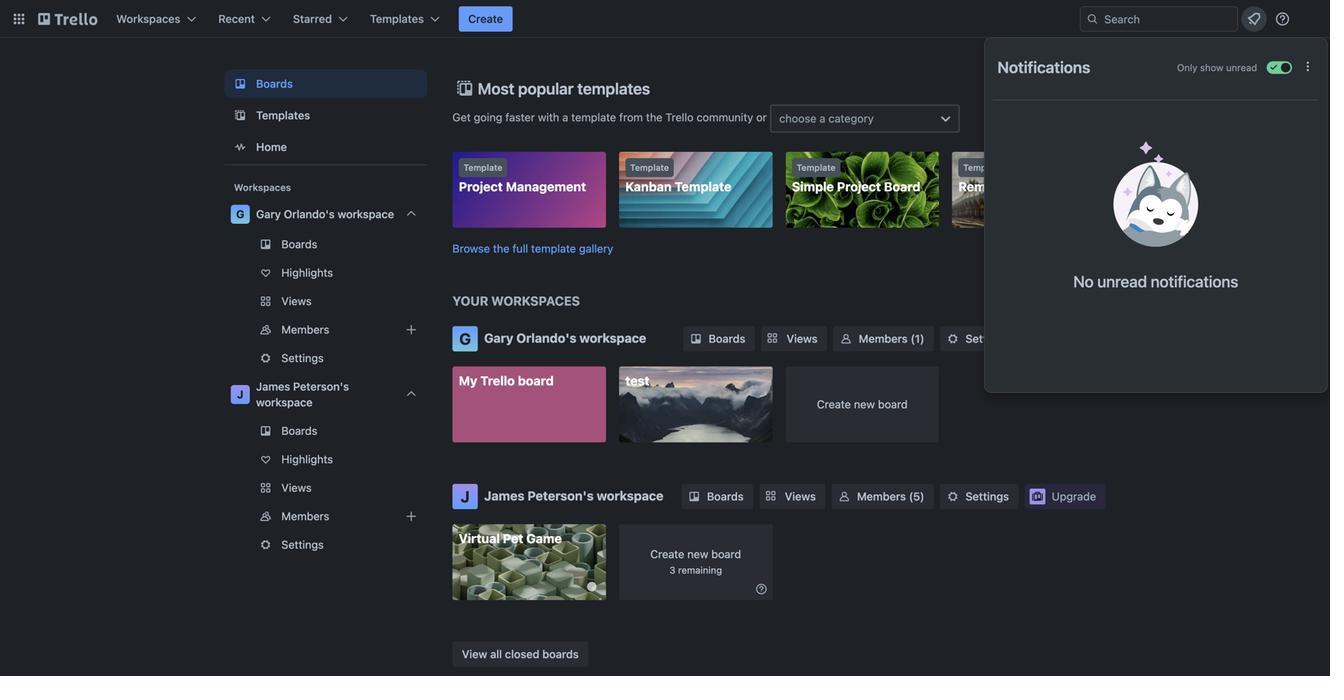 Task type: vqa. For each thing, say whether or not it's contained in the screenshot.
boards
yes



Task type: locate. For each thing, give the bounding box(es) containing it.
home link
[[224, 133, 427, 162]]

g down your
[[459, 330, 471, 348]]

0 horizontal spatial new
[[687, 548, 708, 561]]

unread
[[1226, 62, 1257, 73], [1097, 272, 1147, 291]]

orlando's
[[284, 208, 335, 221], [516, 331, 576, 346]]

gary down the home
[[256, 208, 281, 221]]

virtual pet game
[[459, 532, 562, 547]]

1 horizontal spatial orlando's
[[516, 331, 576, 346]]

g
[[236, 208, 244, 221], [459, 330, 471, 348]]

virtual pet game link
[[452, 525, 606, 601]]

template for remote
[[963, 163, 1002, 173]]

sm image
[[838, 331, 854, 347], [945, 331, 961, 347], [836, 489, 852, 505], [754, 582, 769, 598]]

(1)
[[911, 333, 924, 346]]

0 vertical spatial trello
[[666, 111, 694, 124]]

views
[[281, 295, 312, 308], [787, 333, 818, 346], [281, 482, 312, 495], [785, 490, 816, 504]]

james
[[256, 380, 290, 393], [484, 489, 524, 504]]

1 horizontal spatial james
[[484, 489, 524, 504]]

create new board 3 remaining
[[650, 548, 741, 576]]

templates button
[[360, 6, 449, 32]]

(5)
[[909, 490, 924, 504]]

highlights
[[281, 266, 333, 279], [281, 453, 333, 466]]

a right with
[[562, 111, 568, 124]]

all
[[490, 648, 502, 661]]

unread right show
[[1226, 62, 1257, 73]]

sm image right the (5)
[[945, 489, 961, 505]]

sm image
[[688, 331, 704, 347], [686, 489, 702, 505], [945, 489, 961, 505]]

view all closed boards
[[462, 648, 579, 661]]

starred
[[293, 12, 332, 25]]

0 vertical spatial highlights link
[[224, 260, 427, 286]]

template for kanban
[[630, 163, 669, 173]]

1 members link from the top
[[224, 317, 427, 343]]

settings
[[966, 333, 1009, 346], [281, 352, 324, 365], [966, 490, 1009, 504], [281, 539, 324, 552]]

boards link
[[224, 70, 427, 98], [224, 232, 427, 257], [683, 327, 755, 352], [224, 419, 427, 444], [682, 485, 753, 510]]

board
[[884, 179, 920, 194]]

0 horizontal spatial the
[[493, 242, 510, 255]]

template down templates
[[571, 111, 616, 124]]

members link for peterson's
[[224, 504, 427, 530]]

sm image up test link
[[688, 331, 704, 347]]

board inside create new board 3 remaining
[[711, 548, 741, 561]]

project left board
[[837, 179, 881, 194]]

template down going
[[464, 163, 503, 173]]

members (5)
[[857, 490, 924, 504]]

0 vertical spatial create
[[468, 12, 503, 25]]

closed
[[505, 648, 539, 661]]

new up remaining on the bottom of page
[[687, 548, 708, 561]]

0 vertical spatial templates
[[370, 12, 424, 25]]

category
[[829, 112, 874, 125]]

0 vertical spatial the
[[646, 111, 663, 124]]

1 highlights from the top
[[281, 266, 333, 279]]

0 vertical spatial g
[[236, 208, 244, 221]]

0 horizontal spatial templates
[[256, 109, 310, 122]]

g down home icon
[[236, 208, 244, 221]]

templates right starred "popup button"
[[370, 12, 424, 25]]

template project management
[[459, 163, 586, 194]]

1 vertical spatial create
[[817, 398, 851, 411]]

primary element
[[0, 0, 1330, 38]]

0 horizontal spatial james
[[256, 380, 290, 393]]

template up simple
[[797, 163, 836, 173]]

0 vertical spatial orlando's
[[284, 208, 335, 221]]

highlights link
[[224, 260, 427, 286], [224, 447, 427, 473]]

template
[[464, 163, 503, 173], [630, 163, 669, 173], [797, 163, 836, 173], [963, 163, 1002, 173], [675, 179, 732, 194]]

0 horizontal spatial unread
[[1097, 272, 1147, 291]]

trello
[[666, 111, 694, 124], [480, 374, 515, 389]]

most popular templates
[[478, 79, 650, 98]]

template up remote
[[963, 163, 1002, 173]]

0 horizontal spatial workspaces
[[116, 12, 180, 25]]

1 vertical spatial gary orlando's workspace
[[484, 331, 646, 346]]

1 vertical spatial orlando's
[[516, 331, 576, 346]]

j
[[237, 388, 244, 401], [461, 488, 470, 506]]

browse the full template gallery
[[452, 242, 613, 255]]

create inside button
[[468, 12, 503, 25]]

1 horizontal spatial gary
[[484, 331, 513, 346]]

1 vertical spatial workspaces
[[234, 182, 291, 193]]

new
[[854, 398, 875, 411], [687, 548, 708, 561]]

1 horizontal spatial gary orlando's workspace
[[484, 331, 646, 346]]

only
[[1177, 62, 1197, 73]]

1 vertical spatial the
[[493, 242, 510, 255]]

1 vertical spatial j
[[461, 488, 470, 506]]

the left full
[[493, 242, 510, 255]]

1 horizontal spatial create
[[650, 548, 684, 561]]

search image
[[1086, 13, 1099, 25]]

board right 'my'
[[518, 374, 554, 389]]

project inside template simple project board
[[837, 179, 881, 194]]

2 vertical spatial create
[[650, 548, 684, 561]]

0 vertical spatial workspaces
[[116, 12, 180, 25]]

highlights for orlando's
[[281, 266, 333, 279]]

1 vertical spatial template
[[531, 242, 576, 255]]

orlando's down home 'link'
[[284, 208, 335, 221]]

remote
[[958, 179, 1006, 194]]

templates
[[577, 79, 650, 98]]

2 horizontal spatial create
[[817, 398, 851, 411]]

project up browse
[[459, 179, 503, 194]]

peterson's
[[293, 380, 349, 393], [528, 489, 594, 504]]

your workspaces
[[452, 294, 580, 309]]

create inside create new board 3 remaining
[[650, 548, 684, 561]]

my
[[459, 374, 477, 389]]

board up remaining on the bottom of page
[[711, 548, 741, 561]]

1 horizontal spatial workspaces
[[234, 182, 291, 193]]

0 vertical spatial peterson's
[[293, 380, 349, 393]]

board down members (1)
[[878, 398, 908, 411]]

views link
[[224, 289, 427, 314], [761, 327, 827, 352], [224, 476, 427, 501], [760, 485, 825, 510]]

my trello board
[[459, 374, 554, 389]]

with
[[538, 111, 559, 124]]

1 vertical spatial board
[[878, 398, 908, 411]]

templates inside dropdown button
[[370, 12, 424, 25]]

a right the choose in the right of the page
[[820, 112, 826, 125]]

workspace
[[338, 208, 394, 221], [580, 331, 646, 346], [256, 396, 313, 409], [597, 489, 664, 504]]

1 vertical spatial highlights link
[[224, 447, 427, 473]]

members
[[281, 323, 329, 336], [859, 333, 908, 346], [857, 490, 906, 504], [281, 510, 329, 523]]

1 horizontal spatial project
[[837, 179, 881, 194]]

management
[[506, 179, 586, 194]]

settings link
[[940, 327, 1019, 352], [224, 346, 427, 371], [940, 485, 1019, 510], [224, 533, 427, 558]]

gallery
[[579, 242, 613, 255]]

Search field
[[1099, 7, 1237, 31]]

hub
[[1045, 179, 1070, 194]]

0 vertical spatial j
[[237, 388, 244, 401]]

templates
[[370, 12, 424, 25], [256, 109, 310, 122]]

0 horizontal spatial project
[[459, 179, 503, 194]]

0 horizontal spatial peterson's
[[293, 380, 349, 393]]

sm image up create new board 3 remaining
[[686, 489, 702, 505]]

0 horizontal spatial trello
[[480, 374, 515, 389]]

0 horizontal spatial create
[[468, 12, 503, 25]]

no unread notifications
[[1073, 272, 1238, 291]]

0 vertical spatial highlights
[[281, 266, 333, 279]]

0 vertical spatial james peterson's workspace
[[256, 380, 349, 409]]

2 vertical spatial board
[[711, 548, 741, 561]]

members link
[[224, 317, 427, 343], [224, 504, 427, 530]]

my trello board link
[[452, 367, 606, 443]]

james peterson's workspace
[[256, 380, 349, 409], [484, 489, 664, 504]]

members (1)
[[859, 333, 924, 346]]

1 horizontal spatial the
[[646, 111, 663, 124]]

board for create new board
[[878, 398, 908, 411]]

1 horizontal spatial board
[[711, 548, 741, 561]]

2 highlights from the top
[[281, 453, 333, 466]]

1 vertical spatial new
[[687, 548, 708, 561]]

0 horizontal spatial gary
[[256, 208, 281, 221]]

sm image for g
[[688, 331, 704, 347]]

test
[[625, 374, 650, 389]]

no
[[1073, 272, 1094, 291]]

1 project from the left
[[459, 179, 503, 194]]

test link
[[619, 367, 773, 443]]

0 vertical spatial board
[[518, 374, 554, 389]]

1 horizontal spatial g
[[459, 330, 471, 348]]

template inside template project management
[[464, 163, 503, 173]]

1 highlights link from the top
[[224, 260, 427, 286]]

popular
[[518, 79, 574, 98]]

project
[[459, 179, 503, 194], [837, 179, 881, 194]]

gary orlando's workspace down home 'link'
[[256, 208, 394, 221]]

board for my trello board
[[518, 374, 554, 389]]

open information menu image
[[1275, 11, 1290, 27]]

2 highlights link from the top
[[224, 447, 427, 473]]

notifications
[[1151, 272, 1238, 291]]

trello left community
[[666, 111, 694, 124]]

template
[[571, 111, 616, 124], [531, 242, 576, 255]]

gary orlando's workspace
[[256, 208, 394, 221], [484, 331, 646, 346]]

0 horizontal spatial board
[[518, 374, 554, 389]]

0 horizontal spatial j
[[237, 388, 244, 401]]

pet
[[503, 532, 523, 547]]

boards
[[256, 77, 293, 90], [281, 238, 317, 251], [709, 333, 745, 346], [281, 425, 317, 438], [707, 490, 744, 504]]

1 vertical spatial trello
[[480, 374, 515, 389]]

orlando's down workspaces
[[516, 331, 576, 346]]

0 vertical spatial members link
[[224, 317, 427, 343]]

1 horizontal spatial templates
[[370, 12, 424, 25]]

1 vertical spatial members link
[[224, 504, 427, 530]]

template inside template remote team hub
[[963, 163, 1002, 173]]

0 horizontal spatial gary orlando's workspace
[[256, 208, 394, 221]]

2 project from the left
[[837, 179, 881, 194]]

workspaces
[[116, 12, 180, 25], [234, 182, 291, 193]]

highlights for peterson's
[[281, 453, 333, 466]]

gary orlando's workspace down workspaces
[[484, 331, 646, 346]]

template inside template simple project board
[[797, 163, 836, 173]]

new inside create new board 3 remaining
[[687, 548, 708, 561]]

gary
[[256, 208, 281, 221], [484, 331, 513, 346]]

new down members (1)
[[854, 398, 875, 411]]

3
[[669, 565, 675, 576]]

2 horizontal spatial board
[[878, 398, 908, 411]]

most
[[478, 79, 514, 98]]

1 horizontal spatial unread
[[1226, 62, 1257, 73]]

the right from
[[646, 111, 663, 124]]

templates up the home
[[256, 109, 310, 122]]

1 horizontal spatial new
[[854, 398, 875, 411]]

1 vertical spatial highlights
[[281, 453, 333, 466]]

board
[[518, 374, 554, 389], [878, 398, 908, 411], [711, 548, 741, 561]]

full
[[512, 242, 528, 255]]

0 horizontal spatial james peterson's workspace
[[256, 380, 349, 409]]

a
[[562, 111, 568, 124], [820, 112, 826, 125]]

template right full
[[531, 242, 576, 255]]

unread right no
[[1097, 272, 1147, 291]]

template for project
[[464, 163, 503, 173]]

trello right 'my'
[[480, 374, 515, 389]]

1 vertical spatial james peterson's workspace
[[484, 489, 664, 504]]

0 horizontal spatial orlando's
[[284, 208, 335, 221]]

board for create new board 3 remaining
[[711, 548, 741, 561]]

the
[[646, 111, 663, 124], [493, 242, 510, 255]]

game
[[526, 532, 562, 547]]

workspaces button
[[107, 6, 206, 32]]

2 members link from the top
[[224, 504, 427, 530]]

template up kanban
[[630, 163, 669, 173]]

1 horizontal spatial j
[[461, 488, 470, 506]]

1 horizontal spatial trello
[[666, 111, 694, 124]]

gary down your workspaces
[[484, 331, 513, 346]]

new for create new board
[[854, 398, 875, 411]]

1 horizontal spatial peterson's
[[528, 489, 594, 504]]

0 vertical spatial new
[[854, 398, 875, 411]]



Task type: describe. For each thing, give the bounding box(es) containing it.
faster
[[505, 111, 535, 124]]

0 vertical spatial gary orlando's workspace
[[256, 208, 394, 221]]

template for simple
[[797, 163, 836, 173]]

choose a category
[[779, 112, 874, 125]]

0 vertical spatial gary
[[256, 208, 281, 221]]

create new board
[[817, 398, 908, 411]]

browse the full template gallery link
[[452, 242, 613, 255]]

remaining
[[678, 565, 722, 576]]

recent
[[218, 12, 255, 25]]

highlights link for peterson's
[[224, 447, 427, 473]]

1 vertical spatial gary
[[484, 331, 513, 346]]

0 vertical spatial template
[[571, 111, 616, 124]]

gary orlando (garyorlando) image
[[1302, 10, 1321, 29]]

template kanban template
[[625, 163, 732, 194]]

choose
[[779, 112, 817, 125]]

template simple project board
[[792, 163, 920, 194]]

project inside template project management
[[459, 179, 503, 194]]

recent button
[[209, 6, 280, 32]]

workspaces
[[491, 294, 580, 309]]

team
[[1009, 179, 1042, 194]]

sm image for j
[[686, 489, 702, 505]]

create for create new board
[[817, 398, 851, 411]]

back to home image
[[38, 6, 97, 32]]

0 horizontal spatial g
[[236, 208, 244, 221]]

add image
[[402, 321, 421, 340]]

0 horizontal spatial a
[[562, 111, 568, 124]]

add image
[[402, 507, 421, 526]]

upgrade button
[[1025, 485, 1106, 510]]

there is new activity on this board. image
[[587, 583, 596, 592]]

view all closed boards button
[[452, 642, 588, 668]]

1 horizontal spatial james peterson's workspace
[[484, 489, 664, 504]]

your
[[452, 294, 488, 309]]

highlights link for orlando's
[[224, 260, 427, 286]]

1 horizontal spatial a
[[820, 112, 826, 125]]

board image
[[231, 74, 250, 93]]

template board image
[[231, 106, 250, 125]]

community
[[697, 111, 753, 124]]

home
[[256, 141, 287, 154]]

1 vertical spatial unread
[[1097, 272, 1147, 291]]

0 vertical spatial james
[[256, 380, 290, 393]]

only show unread
[[1177, 62, 1257, 73]]

notifications
[[998, 58, 1090, 76]]

starred button
[[283, 6, 357, 32]]

browse
[[452, 242, 490, 255]]

new for create new board 3 remaining
[[687, 548, 708, 561]]

or
[[756, 111, 767, 124]]

from
[[619, 111, 643, 124]]

going
[[474, 111, 502, 124]]

virtual
[[459, 532, 500, 547]]

members link for orlando's
[[224, 317, 427, 343]]

1 vertical spatial james
[[484, 489, 524, 504]]

show
[[1200, 62, 1223, 73]]

templates link
[[224, 101, 427, 130]]

0 vertical spatial unread
[[1226, 62, 1257, 73]]

1 vertical spatial peterson's
[[528, 489, 594, 504]]

upgrade
[[1052, 490, 1096, 504]]

create button
[[459, 6, 513, 32]]

home image
[[231, 138, 250, 157]]

1 vertical spatial templates
[[256, 109, 310, 122]]

get going faster with a template from the trello community or
[[452, 111, 770, 124]]

boards
[[542, 648, 579, 661]]

simple
[[792, 179, 834, 194]]

create for create
[[468, 12, 503, 25]]

kanban
[[625, 179, 672, 194]]

get
[[452, 111, 471, 124]]

taco image
[[1114, 142, 1198, 247]]

workspaces inside dropdown button
[[116, 12, 180, 25]]

create for create new board 3 remaining
[[650, 548, 684, 561]]

template remote team hub
[[958, 163, 1070, 194]]

view
[[462, 648, 487, 661]]

0 notifications image
[[1245, 10, 1264, 29]]

1 vertical spatial g
[[459, 330, 471, 348]]

template right kanban
[[675, 179, 732, 194]]



